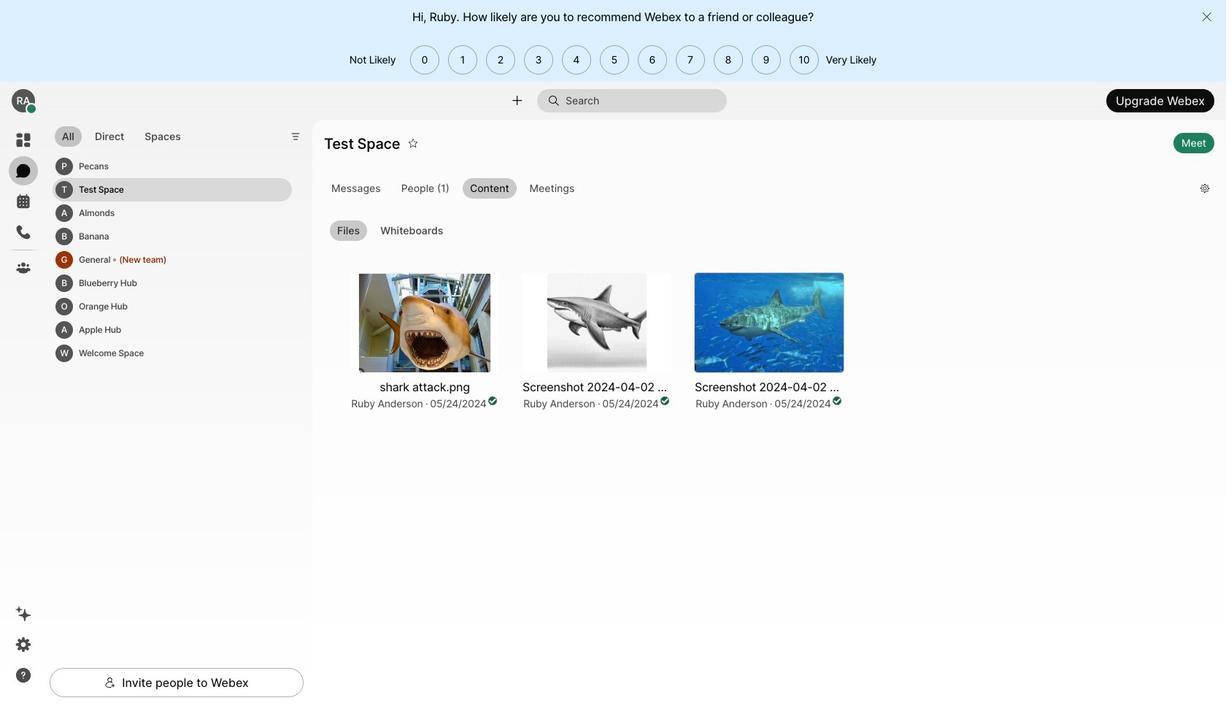 Task type: locate. For each thing, give the bounding box(es) containing it.
close rating section image
[[1202, 11, 1213, 23]]

navigation
[[0, 120, 47, 703]]

(new team) element
[[119, 252, 167, 268]]

welcome space list item
[[53, 342, 292, 365]]

group
[[324, 178, 1189, 202]]

webex tab list
[[9, 126, 38, 283]]

banana list item
[[53, 225, 292, 248]]

pecans list item
[[53, 155, 292, 178]]

almonds list item
[[53, 202, 292, 225]]

tab list
[[51, 118, 192, 151]]

how likely are you to recommend webex to a friend or colleague? score webex from 0 to 10, 0 is not likely and 10 is very likely. toolbar
[[406, 45, 819, 74]]



Task type: describe. For each thing, give the bounding box(es) containing it.
apple hub list item
[[53, 318, 292, 342]]

blueberry hub list item
[[53, 272, 292, 295]]

general list item
[[53, 248, 292, 272]]

orange hub list item
[[53, 295, 292, 318]]

test space list item
[[53, 178, 292, 202]]



Task type: vqa. For each thing, say whether or not it's contained in the screenshot.
The Message Composer Toolbar element
no



